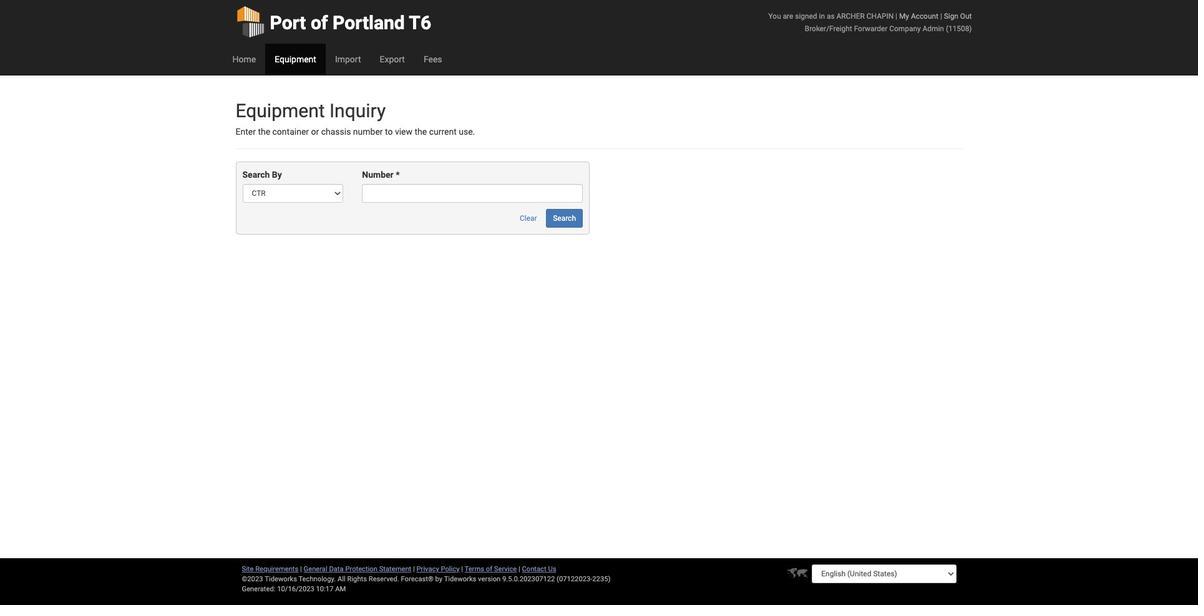 Task type: vqa. For each thing, say whether or not it's contained in the screenshot.
℠
no



Task type: describe. For each thing, give the bounding box(es) containing it.
contact
[[522, 565, 546, 573]]

container
[[272, 127, 309, 137]]

home
[[232, 54, 256, 64]]

inquiry
[[329, 100, 386, 122]]

port
[[270, 12, 306, 34]]

10/16/2023
[[277, 585, 314, 593]]

view
[[395, 127, 413, 137]]

clear button
[[513, 209, 544, 228]]

protection
[[345, 565, 377, 573]]

chassis
[[321, 127, 351, 137]]

version
[[478, 575, 501, 583]]

reserved.
[[369, 575, 399, 583]]

to
[[385, 127, 393, 137]]

statement
[[379, 565, 411, 573]]

all
[[338, 575, 346, 583]]

port of portland t6 link
[[236, 0, 431, 44]]

site
[[242, 565, 254, 573]]

forecast®
[[401, 575, 434, 583]]

chapin
[[867, 12, 894, 21]]

are
[[783, 12, 793, 21]]

search for search by
[[242, 170, 270, 180]]

policy
[[441, 565, 460, 573]]

by
[[435, 575, 442, 583]]

signed
[[795, 12, 817, 21]]

portland
[[333, 12, 405, 34]]

rights
[[347, 575, 367, 583]]

export
[[380, 54, 405, 64]]

number
[[353, 127, 383, 137]]

1 the from the left
[[258, 127, 270, 137]]

10:17
[[316, 585, 333, 593]]

clear
[[520, 214, 537, 223]]

site requirements | general data protection statement | privacy policy | terms of service | contact us ©2023 tideworks technology. all rights reserved. forecast® by tideworks version 9.5.0.202307122 (07122023-2235) generated: 10/16/2023 10:17 am
[[242, 565, 611, 593]]

enter
[[236, 127, 256, 137]]

contact us link
[[522, 565, 556, 573]]

service
[[494, 565, 517, 573]]

my
[[899, 12, 909, 21]]

| left general
[[300, 565, 302, 573]]

2235)
[[592, 575, 611, 583]]

am
[[335, 585, 346, 593]]

privacy
[[417, 565, 439, 573]]

search button
[[546, 209, 583, 228]]

equipment for equipment inquiry enter the container or chassis number to view the current use.
[[236, 100, 325, 122]]

general
[[304, 565, 327, 573]]

site requirements link
[[242, 565, 298, 573]]

archer
[[836, 12, 865, 21]]



Task type: locate. For each thing, give the bounding box(es) containing it.
you
[[769, 12, 781, 21]]

the
[[258, 127, 270, 137], [415, 127, 427, 137]]

(07122023-
[[557, 575, 592, 583]]

2 the from the left
[[415, 127, 427, 137]]

sign
[[944, 12, 958, 21]]

as
[[827, 12, 835, 21]]

0 vertical spatial search
[[242, 170, 270, 180]]

0 vertical spatial equipment
[[275, 54, 316, 64]]

equipment inquiry enter the container or chassis number to view the current use.
[[236, 100, 475, 137]]

of up version
[[486, 565, 492, 573]]

1 vertical spatial search
[[553, 214, 576, 223]]

the right enter
[[258, 127, 270, 137]]

tideworks
[[444, 575, 476, 583]]

*
[[396, 170, 400, 180]]

account
[[911, 12, 938, 21]]

generated:
[[242, 585, 275, 593]]

©2023 tideworks
[[242, 575, 297, 583]]

the right view
[[415, 127, 427, 137]]

t6
[[409, 12, 431, 34]]

number
[[362, 170, 394, 180]]

equipment for equipment
[[275, 54, 316, 64]]

general data protection statement link
[[304, 565, 411, 573]]

| left sign
[[940, 12, 942, 21]]

0 vertical spatial of
[[311, 12, 328, 34]]

company
[[889, 24, 921, 33]]

equipment up container
[[236, 100, 325, 122]]

import
[[335, 54, 361, 64]]

search
[[242, 170, 270, 180], [553, 214, 576, 223]]

terms
[[465, 565, 484, 573]]

1 vertical spatial of
[[486, 565, 492, 573]]

you are signed in as archer chapin | my account | sign out broker/freight forwarder company admin (11508)
[[769, 12, 972, 33]]

in
[[819, 12, 825, 21]]

port of portland t6
[[270, 12, 431, 34]]

export button
[[370, 44, 414, 75]]

0 horizontal spatial search
[[242, 170, 270, 180]]

or
[[311, 127, 319, 137]]

search by
[[242, 170, 282, 180]]

fees button
[[414, 44, 451, 75]]

| up tideworks
[[461, 565, 463, 573]]

search for search
[[553, 214, 576, 223]]

search left by at the left of the page
[[242, 170, 270, 180]]

data
[[329, 565, 344, 573]]

| up forecast®
[[413, 565, 415, 573]]

search inside button
[[553, 214, 576, 223]]

technology.
[[299, 575, 336, 583]]

by
[[272, 170, 282, 180]]

admin
[[923, 24, 944, 33]]

fees
[[424, 54, 442, 64]]

search right clear button
[[553, 214, 576, 223]]

number *
[[362, 170, 400, 180]]

| up 9.5.0.202307122
[[519, 565, 520, 573]]

my account link
[[899, 12, 938, 21]]

Number * text field
[[362, 184, 583, 203]]

of right port
[[311, 12, 328, 34]]

us
[[548, 565, 556, 573]]

out
[[960, 12, 972, 21]]

1 horizontal spatial of
[[486, 565, 492, 573]]

sign out link
[[944, 12, 972, 21]]

privacy policy link
[[417, 565, 460, 573]]

1 horizontal spatial search
[[553, 214, 576, 223]]

of
[[311, 12, 328, 34], [486, 565, 492, 573]]

| left the 'my'
[[896, 12, 897, 21]]

|
[[896, 12, 897, 21], [940, 12, 942, 21], [300, 565, 302, 573], [413, 565, 415, 573], [461, 565, 463, 573], [519, 565, 520, 573]]

equipment
[[275, 54, 316, 64], [236, 100, 325, 122]]

0 horizontal spatial the
[[258, 127, 270, 137]]

import button
[[326, 44, 370, 75]]

equipment inside equipment inquiry enter the container or chassis number to view the current use.
[[236, 100, 325, 122]]

equipment inside dropdown button
[[275, 54, 316, 64]]

use.
[[459, 127, 475, 137]]

1 vertical spatial equipment
[[236, 100, 325, 122]]

current
[[429, 127, 457, 137]]

equipment down port
[[275, 54, 316, 64]]

of inside 'site requirements | general data protection statement | privacy policy | terms of service | contact us ©2023 tideworks technology. all rights reserved. forecast® by tideworks version 9.5.0.202307122 (07122023-2235) generated: 10/16/2023 10:17 am'
[[486, 565, 492, 573]]

9.5.0.202307122
[[502, 575, 555, 583]]

(11508)
[[946, 24, 972, 33]]

0 horizontal spatial of
[[311, 12, 328, 34]]

requirements
[[255, 565, 298, 573]]

equipment button
[[265, 44, 326, 75]]

terms of service link
[[465, 565, 517, 573]]

broker/freight
[[805, 24, 852, 33]]

1 horizontal spatial the
[[415, 127, 427, 137]]

home button
[[223, 44, 265, 75]]

of inside port of portland t6 'link'
[[311, 12, 328, 34]]

forwarder
[[854, 24, 888, 33]]



